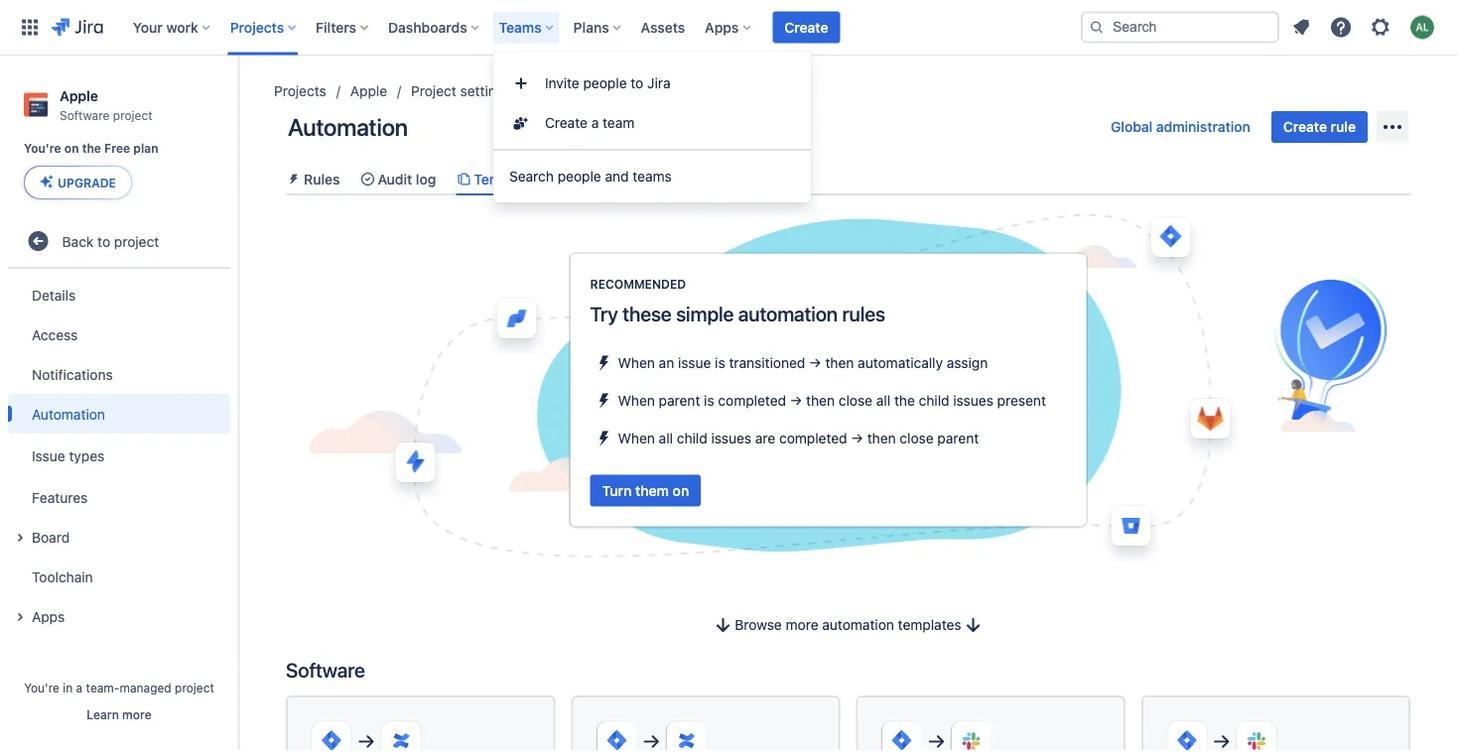Task type: describe. For each thing, give the bounding box(es) containing it.
search
[[509, 168, 554, 185]]

teams button
[[493, 11, 562, 43]]

apple for apple
[[350, 83, 387, 99]]

invite
[[545, 75, 580, 91]]

1 horizontal spatial software
[[286, 658, 365, 682]]

apps inside popup button
[[705, 19, 739, 35]]

usage image
[[562, 171, 577, 187]]

apps button
[[8, 597, 230, 637]]

banner containing your work
[[0, 0, 1458, 56]]

your work button
[[127, 11, 218, 43]]

browse more automation templates
[[735, 617, 962, 633]]

team
[[603, 115, 635, 131]]

0 horizontal spatial the
[[82, 141, 101, 155]]

try
[[590, 302, 618, 326]]

1 vertical spatial child
[[677, 430, 708, 446]]

to inside button
[[631, 75, 644, 91]]

project settings
[[411, 83, 512, 99]]

notifications
[[32, 366, 113, 383]]

when parent is completed → then close all the child issues present
[[618, 392, 1046, 409]]

apple software project
[[60, 87, 153, 122]]

project settings link
[[411, 79, 512, 103]]

Search field
[[1081, 11, 1280, 43]]

1 vertical spatial automation
[[822, 617, 894, 633]]

upgrade button
[[25, 167, 131, 199]]

people for invite
[[583, 75, 627, 91]]

issue
[[678, 355, 711, 371]]

create for create
[[785, 19, 828, 35]]

you're for you're on the free plan
[[24, 141, 61, 155]]

notifications link
[[8, 355, 230, 394]]

an
[[659, 355, 674, 371]]

invite people to jira
[[545, 75, 671, 91]]

and
[[605, 168, 629, 185]]

create button
[[773, 11, 840, 43]]

project
[[411, 83, 457, 99]]

create a team button
[[493, 103, 811, 143]]

types
[[69, 448, 105, 464]]

plans button
[[568, 11, 629, 43]]

your work
[[133, 19, 198, 35]]

turn them on
[[602, 483, 689, 499]]

projects for projects link
[[274, 83, 326, 99]]

turn
[[602, 483, 632, 499]]

apple for apple software project
[[60, 87, 98, 104]]

0 vertical spatial issues
[[953, 392, 994, 409]]

dashboards
[[388, 19, 467, 35]]

when for when all child issues are completed → then close parent
[[618, 430, 655, 446]]

details
[[32, 287, 76, 303]]

search people and teams
[[509, 168, 672, 185]]

when all child issues are completed → then close parent
[[618, 430, 979, 446]]

software inside apple software project
[[60, 108, 110, 122]]

work
[[166, 19, 198, 35]]

toolchain
[[32, 569, 93, 585]]

plan
[[133, 141, 158, 155]]

simple
[[676, 302, 734, 326]]

details link
[[8, 275, 230, 315]]

0 horizontal spatial parent
[[659, 392, 700, 409]]

actions image
[[1381, 115, 1405, 139]]

apple link
[[350, 79, 387, 103]]

1 vertical spatial the
[[894, 392, 915, 409]]

issue
[[32, 448, 65, 464]]

issue types link
[[8, 434, 230, 478]]

are
[[755, 430, 776, 446]]

1 vertical spatial parent
[[938, 430, 979, 446]]

rules
[[304, 171, 340, 187]]

try these simple automation rules
[[590, 302, 885, 326]]

2 vertical spatial project
[[175, 681, 214, 695]]

assets
[[641, 19, 685, 35]]

more for browse
[[786, 617, 819, 633]]

1 vertical spatial close
[[900, 430, 934, 446]]

jira
[[647, 75, 671, 91]]

search people and teams button
[[493, 157, 811, 197]]

filters button
[[310, 11, 376, 43]]

create rule button
[[1272, 111, 1368, 143]]

issue types
[[32, 448, 105, 464]]

learn more button
[[87, 707, 152, 723]]

2 vertical spatial then
[[867, 430, 896, 446]]

back to project link
[[8, 222, 230, 261]]

managed
[[120, 681, 171, 695]]

learn more
[[87, 708, 152, 722]]

access
[[32, 326, 78, 343]]



Task type: vqa. For each thing, say whether or not it's contained in the screenshot.
link issue
no



Task type: locate. For each thing, give the bounding box(es) containing it.
1 horizontal spatial the
[[894, 392, 915, 409]]

issues
[[953, 392, 994, 409], [711, 430, 752, 446]]

0 vertical spatial automation
[[738, 302, 838, 326]]

→ up 'when parent is completed → then close all the child issues present'
[[809, 355, 822, 371]]

expand image down features
[[8, 526, 32, 550]]

0 vertical spatial completed
[[718, 392, 786, 409]]

people inside 'invite people to jira' button
[[583, 75, 627, 91]]

more for learn
[[122, 708, 152, 722]]

global administration
[[1111, 119, 1251, 135]]

automation down apple link in the top left of the page
[[288, 113, 408, 141]]

0 vertical spatial →
[[809, 355, 822, 371]]

projects right sidebar navigation image
[[274, 83, 326, 99]]

1 vertical spatial is
[[704, 392, 714, 409]]

1 horizontal spatial a
[[591, 115, 599, 131]]

1 vertical spatial all
[[659, 430, 673, 446]]

expand image for board
[[8, 526, 32, 550]]

1 vertical spatial on
[[673, 483, 689, 499]]

your profile and settings image
[[1411, 15, 1435, 39]]

1 horizontal spatial group
[[493, 58, 811, 149]]

then down the when an issue is transitioned → then automatically assign
[[806, 392, 835, 409]]

2 vertical spatial when
[[618, 430, 655, 446]]

them
[[636, 483, 669, 499]]

1 horizontal spatial to
[[631, 75, 644, 91]]

dashboards button
[[382, 11, 487, 43]]

when up turn them on
[[618, 430, 655, 446]]

1 vertical spatial →
[[790, 392, 803, 409]]

jira image
[[52, 15, 103, 39], [52, 15, 103, 39]]

expand image for apps
[[8, 606, 32, 630]]

apple inside apple software project
[[60, 87, 98, 104]]

board button
[[8, 517, 230, 557]]

appswitcher icon image
[[18, 15, 42, 39]]

help image
[[1329, 15, 1353, 39]]

filters
[[316, 19, 356, 35]]

back
[[62, 233, 94, 249]]

0 horizontal spatial to
[[97, 233, 110, 249]]

plans
[[573, 19, 609, 35]]

on right them
[[673, 483, 689, 499]]

more
[[786, 617, 819, 633], [122, 708, 152, 722]]

the left free
[[82, 141, 101, 155]]

apps button
[[699, 11, 759, 43]]

automation up the when an issue is transitioned → then automatically assign
[[738, 302, 838, 326]]

features link
[[8, 478, 230, 517]]

settings image
[[1369, 15, 1393, 39]]

global administration link
[[1099, 111, 1263, 143]]

turn them on button
[[590, 475, 701, 507]]

parent
[[659, 392, 700, 409], [938, 430, 979, 446]]

apps inside button
[[32, 608, 65, 625]]

in
[[63, 681, 73, 695]]

administration
[[1156, 119, 1251, 135]]

create left rule
[[1284, 119, 1327, 135]]

expand image inside apps button
[[8, 606, 32, 630]]

more down managed in the bottom left of the page
[[122, 708, 152, 722]]

primary element
[[12, 0, 1081, 55]]

3 when from the top
[[618, 430, 655, 446]]

0 horizontal spatial software
[[60, 108, 110, 122]]

global
[[1111, 119, 1153, 135]]

apple left project
[[350, 83, 387, 99]]

0 vertical spatial then
[[825, 355, 854, 371]]

toolchain link
[[8, 557, 230, 597]]

a
[[591, 115, 599, 131], [76, 681, 83, 695]]

project up plan
[[113, 108, 153, 122]]

child
[[919, 392, 950, 409], [677, 430, 708, 446]]

apple
[[350, 83, 387, 99], [60, 87, 98, 104]]

to right back
[[97, 233, 110, 249]]

0 horizontal spatial automation
[[32, 406, 105, 422]]

free
[[104, 141, 130, 155]]

invite people to jira button
[[493, 64, 811, 103]]

log
[[416, 171, 436, 187]]

→ up when all child issues are completed → then close parent
[[790, 392, 803, 409]]

parent down an
[[659, 392, 700, 409]]

projects inside popup button
[[230, 19, 284, 35]]

when for when an issue is transitioned → then automatically assign
[[618, 355, 655, 371]]

1 vertical spatial to
[[97, 233, 110, 249]]

assets link
[[635, 11, 691, 43]]

1 vertical spatial project
[[114, 233, 159, 249]]

0 vertical spatial when
[[618, 355, 655, 371]]

create right apps popup button
[[785, 19, 828, 35]]

0 horizontal spatial on
[[64, 141, 79, 155]]

issues left are
[[711, 430, 752, 446]]

then
[[825, 355, 854, 371], [806, 392, 835, 409], [867, 430, 896, 446]]

create rule
[[1284, 119, 1356, 135]]

create down the invite
[[545, 115, 588, 131]]

1 vertical spatial you're
[[24, 681, 59, 695]]

then down 'when parent is completed → then close all the child issues present'
[[867, 430, 896, 446]]

0 horizontal spatial group
[[8, 269, 230, 643]]

0 vertical spatial a
[[591, 115, 599, 131]]

0 vertical spatial more
[[786, 617, 819, 633]]

software
[[60, 108, 110, 122], [286, 658, 365, 682]]

1 vertical spatial more
[[122, 708, 152, 722]]

1 expand image from the top
[[8, 526, 32, 550]]

a inside button
[[591, 115, 599, 131]]

close
[[839, 392, 873, 409], [900, 430, 934, 446]]

you're on the free plan
[[24, 141, 158, 155]]

0 horizontal spatial child
[[677, 430, 708, 446]]

1 horizontal spatial apps
[[705, 19, 739, 35]]

0 vertical spatial software
[[60, 108, 110, 122]]

0 horizontal spatial more
[[122, 708, 152, 722]]

1 horizontal spatial apple
[[350, 83, 387, 99]]

notifications image
[[1290, 15, 1313, 39]]

automation link
[[8, 394, 230, 434]]

a left 'team'
[[591, 115, 599, 131]]

present
[[997, 392, 1046, 409]]

→ down 'when parent is completed → then close all the child issues present'
[[851, 430, 864, 446]]

these
[[623, 302, 672, 326]]

create inside 'button'
[[1284, 119, 1327, 135]]

you're
[[24, 141, 61, 155], [24, 681, 59, 695]]

0 vertical spatial apps
[[705, 19, 739, 35]]

more inside button
[[122, 708, 152, 722]]

features
[[32, 489, 88, 506]]

2 horizontal spatial create
[[1284, 119, 1327, 135]]

projects button
[[224, 11, 304, 43]]

2 expand image from the top
[[8, 606, 32, 630]]

0 vertical spatial projects
[[230, 19, 284, 35]]

the down automatically
[[894, 392, 915, 409]]

0 vertical spatial group
[[493, 58, 811, 149]]

transitioned
[[729, 355, 805, 371]]

1 horizontal spatial automation
[[288, 113, 408, 141]]

0 vertical spatial child
[[919, 392, 950, 409]]

templates image
[[456, 171, 472, 187]]

audit log image
[[360, 171, 376, 187]]

project up details "link"
[[114, 233, 159, 249]]

teams
[[499, 19, 542, 35]]

banner
[[0, 0, 1458, 56]]

expand image inside board button
[[8, 526, 32, 550]]

2 horizontal spatial →
[[851, 430, 864, 446]]

issues down assign
[[953, 392, 994, 409]]

1 horizontal spatial child
[[919, 392, 950, 409]]

2 when from the top
[[618, 392, 655, 409]]

0 horizontal spatial create
[[545, 115, 588, 131]]

apps down toolchain
[[32, 608, 65, 625]]

when an issue is transitioned → then automatically assign
[[618, 355, 988, 371]]

sidebar navigation image
[[216, 79, 260, 119]]

you're in a team-managed project
[[24, 681, 214, 695]]

project right managed in the bottom left of the page
[[175, 681, 214, 695]]

apps right assets
[[705, 19, 739, 35]]

0 vertical spatial the
[[82, 141, 101, 155]]

back to project
[[62, 233, 159, 249]]

expand image down toolchain
[[8, 606, 32, 630]]

projects for projects popup button
[[230, 19, 284, 35]]

audit log
[[378, 171, 436, 187]]

0 vertical spatial on
[[64, 141, 79, 155]]

1 vertical spatial apps
[[32, 608, 65, 625]]

create inside create a team button
[[545, 115, 588, 131]]

your
[[133, 19, 163, 35]]

completed down 'when parent is completed → then close all the child issues present'
[[779, 430, 847, 446]]

1 horizontal spatial close
[[900, 430, 934, 446]]

automatically
[[858, 355, 943, 371]]

on up upgrade button
[[64, 141, 79, 155]]

rules
[[842, 302, 885, 326]]

→
[[809, 355, 822, 371], [790, 392, 803, 409], [851, 430, 864, 446]]

1 vertical spatial issues
[[711, 430, 752, 446]]

usage
[[579, 171, 621, 187]]

create for create rule
[[1284, 119, 1327, 135]]

when
[[618, 355, 655, 371], [618, 392, 655, 409], [618, 430, 655, 446]]

tab list
[[278, 163, 1419, 196]]

a right in
[[76, 681, 83, 695]]

when for when parent is completed → then close all the child issues present
[[618, 392, 655, 409]]

1 vertical spatial completed
[[779, 430, 847, 446]]

0 vertical spatial to
[[631, 75, 644, 91]]

0 vertical spatial parent
[[659, 392, 700, 409]]

projects up sidebar navigation image
[[230, 19, 284, 35]]

0 horizontal spatial issues
[[711, 430, 752, 446]]

on
[[64, 141, 79, 155], [673, 483, 689, 499]]

group containing invite people to jira
[[493, 58, 811, 149]]

child down assign
[[919, 392, 950, 409]]

1 vertical spatial then
[[806, 392, 835, 409]]

people left and
[[558, 168, 601, 185]]

is down issue
[[704, 392, 714, 409]]

1 horizontal spatial →
[[809, 355, 822, 371]]

people up 'team'
[[583, 75, 627, 91]]

on inside button
[[673, 483, 689, 499]]

1 when from the top
[[618, 355, 655, 371]]

apple up you're on the free plan
[[60, 87, 98, 104]]

tab list containing rules
[[278, 163, 1419, 196]]

when down these
[[618, 392, 655, 409]]

1 horizontal spatial more
[[786, 617, 819, 633]]

you're for you're in a team-managed project
[[24, 681, 59, 695]]

1 vertical spatial automation
[[32, 406, 105, 422]]

access link
[[8, 315, 230, 355]]

search image
[[1089, 19, 1105, 35]]

automation left templates
[[822, 617, 894, 633]]

create inside create button
[[785, 19, 828, 35]]

more right 'browse'
[[786, 617, 819, 633]]

project for back to project
[[114, 233, 159, 249]]

project
[[113, 108, 153, 122], [114, 233, 159, 249], [175, 681, 214, 695]]

is right issue
[[715, 355, 725, 371]]

0 horizontal spatial apps
[[32, 608, 65, 625]]

invite people to jira image
[[509, 71, 533, 95]]

board
[[32, 529, 70, 545]]

you're left in
[[24, 681, 59, 695]]

1 vertical spatial software
[[286, 658, 365, 682]]

teams
[[633, 168, 672, 185]]

when left an
[[618, 355, 655, 371]]

2 vertical spatial →
[[851, 430, 864, 446]]

1 horizontal spatial create
[[785, 19, 828, 35]]

1 vertical spatial group
[[8, 269, 230, 643]]

people for search
[[558, 168, 601, 185]]

1 vertical spatial expand image
[[8, 606, 32, 630]]

group containing details
[[8, 269, 230, 643]]

recommended
[[590, 278, 686, 292]]

you're up upgrade button
[[24, 141, 61, 155]]

1 vertical spatial people
[[558, 168, 601, 185]]

0 horizontal spatial a
[[76, 681, 83, 695]]

all up them
[[659, 430, 673, 446]]

1 horizontal spatial parent
[[938, 430, 979, 446]]

people inside search people and teams "button"
[[558, 168, 601, 185]]

browse
[[735, 617, 782, 633]]

0 horizontal spatial →
[[790, 392, 803, 409]]

group
[[493, 58, 811, 149], [8, 269, 230, 643]]

automation down notifications
[[32, 406, 105, 422]]

1 vertical spatial a
[[76, 681, 83, 695]]

1 horizontal spatial all
[[876, 392, 891, 409]]

0 vertical spatial all
[[876, 392, 891, 409]]

1 vertical spatial when
[[618, 392, 655, 409]]

project for apple software project
[[113, 108, 153, 122]]

parent down assign
[[938, 430, 979, 446]]

0 vertical spatial you're
[[24, 141, 61, 155]]

1 vertical spatial projects
[[274, 83, 326, 99]]

templates
[[898, 617, 962, 633]]

audit
[[378, 171, 412, 187]]

templates
[[474, 171, 542, 187]]

rules image
[[286, 171, 302, 187]]

0 horizontal spatial apple
[[60, 87, 98, 104]]

to left jira
[[631, 75, 644, 91]]

automation
[[288, 113, 408, 141], [32, 406, 105, 422]]

0 vertical spatial is
[[715, 355, 725, 371]]

rule
[[1331, 119, 1356, 135]]

child up turn them on
[[677, 430, 708, 446]]

project inside apple software project
[[113, 108, 153, 122]]

0 horizontal spatial all
[[659, 430, 673, 446]]

create for create a team
[[545, 115, 588, 131]]

expand image
[[8, 526, 32, 550], [8, 606, 32, 630]]

1 horizontal spatial is
[[715, 355, 725, 371]]

team-
[[86, 681, 120, 695]]

0 vertical spatial project
[[113, 108, 153, 122]]

0 vertical spatial people
[[583, 75, 627, 91]]

upgrade
[[58, 176, 116, 190]]

people
[[583, 75, 627, 91], [558, 168, 601, 185]]

create a team
[[545, 115, 635, 131]]

0 vertical spatial close
[[839, 392, 873, 409]]

0 horizontal spatial close
[[839, 392, 873, 409]]

1 horizontal spatial on
[[673, 483, 689, 499]]

1 you're from the top
[[24, 141, 61, 155]]

0 vertical spatial expand image
[[8, 526, 32, 550]]

completed up are
[[718, 392, 786, 409]]

1 horizontal spatial issues
[[953, 392, 994, 409]]

0 horizontal spatial is
[[704, 392, 714, 409]]

projects
[[230, 19, 284, 35], [274, 83, 326, 99]]

all down automatically
[[876, 392, 891, 409]]

then up 'when parent is completed → then close all the child issues present'
[[825, 355, 854, 371]]

2 you're from the top
[[24, 681, 59, 695]]

automation
[[738, 302, 838, 326], [822, 617, 894, 633]]

assign
[[947, 355, 988, 371]]

0 vertical spatial automation
[[288, 113, 408, 141]]



